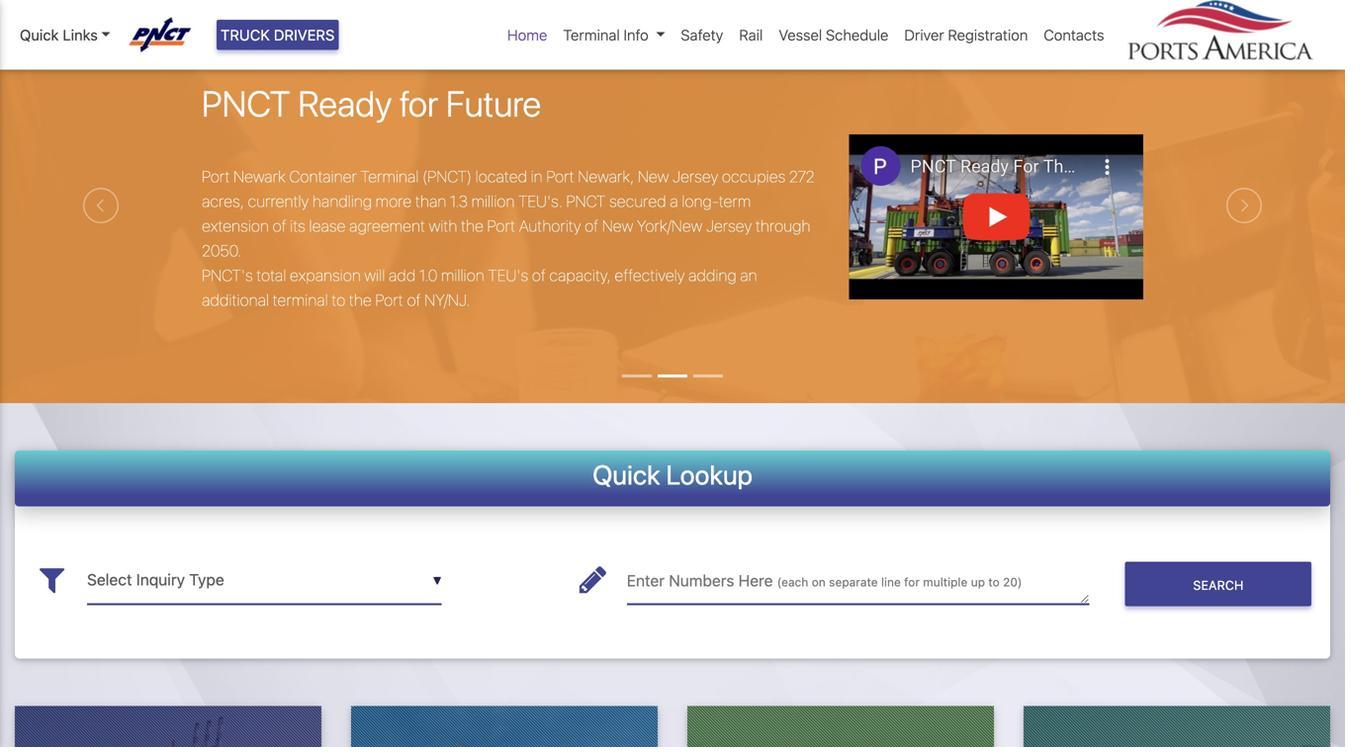 Task type: describe. For each thing, give the bounding box(es) containing it.
extension
[[202, 217, 269, 236]]

than
[[415, 192, 446, 211]]

enter numbers here (each on separate line for multiple up to 20)
[[627, 572, 1022, 591]]

▼
[[433, 575, 442, 588]]

driver registration link
[[897, 16, 1036, 54]]

pnct's
[[202, 266, 253, 285]]

0 vertical spatial for
[[400, 82, 439, 124]]

currently
[[248, 192, 309, 211]]

effectively
[[615, 266, 685, 285]]

on
[[812, 576, 826, 590]]

20)
[[1003, 576, 1022, 590]]

1 vertical spatial million
[[441, 266, 484, 285]]

0 vertical spatial pnct
[[202, 82, 290, 124]]

additional
[[202, 291, 269, 310]]

terminal info link
[[555, 16, 673, 54]]

1 vertical spatial new
[[602, 217, 633, 236]]

port right in
[[546, 167, 574, 186]]

up
[[971, 576, 985, 590]]

home
[[508, 26, 547, 43]]

safety link
[[673, 16, 731, 54]]

a
[[670, 192, 678, 211]]

pnct inside "port newark container terminal (pnct) located in port newark, new jersey occupies 272 acres, currently handling more than 1.3 million teu's.                                 pnct secured a long-term extension of its lease agreement with the port authority of new york/new jersey through 2050. pnct's total expansion will add 1.0 million teu's of capacity,                                 effectively adding an additional terminal to the port of ny/nj."
[[566, 192, 606, 211]]

newark
[[234, 167, 286, 186]]

registration
[[948, 26, 1028, 43]]

1.0
[[419, 266, 438, 285]]

term
[[719, 192, 751, 211]]

(pnct)
[[422, 167, 472, 186]]

separate
[[829, 576, 878, 590]]

york/new
[[637, 217, 703, 236]]

lease
[[309, 217, 346, 236]]

0 vertical spatial million
[[472, 192, 515, 211]]

enter
[[627, 572, 665, 591]]

quick for quick lookup
[[593, 459, 660, 491]]

truck drivers link
[[217, 20, 339, 50]]

contacts link
[[1036, 16, 1112, 54]]

home link
[[500, 16, 555, 54]]

teu's.
[[518, 192, 563, 211]]

272
[[789, 167, 815, 186]]

add
[[389, 266, 416, 285]]

terminal inside "port newark container terminal (pnct) located in port newark, new jersey occupies 272 acres, currently handling more than 1.3 million teu's.                                 pnct secured a long-term extension of its lease agreement with the port authority of new york/new jersey through 2050. pnct's total expansion will add 1.0 million teu's of capacity,                                 effectively adding an additional terminal to the port of ny/nj."
[[361, 167, 419, 186]]

vessel schedule
[[779, 26, 889, 43]]

vessel
[[779, 26, 822, 43]]

1 vertical spatial jersey
[[706, 217, 752, 236]]

contacts
[[1044, 26, 1105, 43]]

links
[[63, 26, 98, 43]]

port newark container terminal (pnct) located in port newark, new jersey occupies 272 acres, currently handling more than 1.3 million teu's.                                 pnct secured a long-term extension of its lease agreement with the port authority of new york/new jersey through 2050. pnct's total expansion will add 1.0 million teu's of capacity,                                 effectively adding an additional terminal to the port of ny/nj.
[[202, 167, 815, 310]]

numbers
[[669, 572, 735, 591]]

container
[[289, 167, 357, 186]]

port down add
[[375, 291, 403, 310]]

through
[[756, 217, 811, 236]]

quick links link
[[20, 24, 111, 46]]

terminal info
[[563, 26, 649, 43]]

lookup
[[666, 459, 753, 491]]

an
[[740, 266, 757, 285]]

ny/nj.
[[425, 291, 470, 310]]

line
[[881, 576, 901, 590]]

driver registration
[[905, 26, 1028, 43]]

schedule
[[826, 26, 889, 43]]

with
[[429, 217, 457, 236]]

acres,
[[202, 192, 244, 211]]



Task type: locate. For each thing, give the bounding box(es) containing it.
terminal
[[563, 26, 620, 43], [361, 167, 419, 186]]

1 vertical spatial for
[[904, 576, 920, 590]]

new up secured
[[638, 167, 669, 186]]

1.3
[[450, 192, 468, 211]]

more
[[376, 192, 412, 211]]

port
[[202, 167, 230, 186], [546, 167, 574, 186], [487, 217, 515, 236], [375, 291, 403, 310]]

pnct down newark,
[[566, 192, 606, 211]]

0 vertical spatial new
[[638, 167, 669, 186]]

rail link
[[731, 16, 771, 54]]

teu's
[[488, 266, 528, 285]]

2050.
[[202, 241, 242, 260]]

newark,
[[578, 167, 634, 186]]

pnct ready for future
[[202, 82, 541, 124]]

1 horizontal spatial pnct
[[566, 192, 606, 211]]

pnct down truck
[[202, 82, 290, 124]]

port left 'authority'
[[487, 217, 515, 236]]

long-
[[682, 192, 719, 211]]

will
[[365, 266, 385, 285]]

jersey down term at the right of the page
[[706, 217, 752, 236]]

to right up
[[989, 576, 1000, 590]]

0 vertical spatial to
[[332, 291, 345, 310]]

drivers
[[274, 26, 335, 43]]

1 horizontal spatial the
[[461, 217, 484, 236]]

1 vertical spatial pnct
[[566, 192, 606, 211]]

of
[[273, 217, 286, 236], [585, 217, 599, 236], [532, 266, 546, 285], [407, 291, 421, 310]]

multiple
[[923, 576, 968, 590]]

million down located
[[472, 192, 515, 211]]

the down will
[[349, 291, 372, 310]]

None text field
[[627, 557, 1090, 605]]

0 vertical spatial the
[[461, 217, 484, 236]]

capacity,
[[549, 266, 611, 285]]

1 vertical spatial the
[[349, 291, 372, 310]]

quick
[[20, 26, 59, 43], [593, 459, 660, 491]]

search
[[1193, 578, 1244, 593]]

0 horizontal spatial to
[[332, 291, 345, 310]]

1 vertical spatial terminal
[[361, 167, 419, 186]]

for right ready
[[400, 82, 439, 124]]

quick links
[[20, 26, 98, 43]]

adding
[[689, 266, 737, 285]]

the
[[461, 217, 484, 236], [349, 291, 372, 310]]

here
[[739, 572, 773, 591]]

for inside enter numbers here (each on separate line for multiple up to 20)
[[904, 576, 920, 590]]

None text field
[[87, 557, 442, 605]]

vessel schedule link
[[771, 16, 897, 54]]

located
[[475, 167, 527, 186]]

terminal up more
[[361, 167, 419, 186]]

of right teu's
[[532, 266, 546, 285]]

safety
[[681, 26, 723, 43]]

jersey up long-
[[673, 167, 719, 186]]

1 horizontal spatial for
[[904, 576, 920, 590]]

quick left links
[[20, 26, 59, 43]]

to
[[332, 291, 345, 310], [989, 576, 1000, 590]]

secured
[[609, 192, 666, 211]]

0 horizontal spatial terminal
[[361, 167, 419, 186]]

authority
[[519, 217, 581, 236]]

1 horizontal spatial terminal
[[563, 26, 620, 43]]

truck
[[221, 26, 270, 43]]

quick for quick links
[[20, 26, 59, 43]]

info
[[624, 26, 649, 43]]

port up acres,
[[202, 167, 230, 186]]

1 horizontal spatial to
[[989, 576, 1000, 590]]

million
[[472, 192, 515, 211], [441, 266, 484, 285]]

1 horizontal spatial new
[[638, 167, 669, 186]]

pnct ready for future image
[[0, 8, 1345, 515]]

1 horizontal spatial quick
[[593, 459, 660, 491]]

0 vertical spatial jersey
[[673, 167, 719, 186]]

truck drivers
[[221, 26, 335, 43]]

expansion
[[290, 266, 361, 285]]

future
[[446, 82, 541, 124]]

to inside enter numbers here (each on separate line for multiple up to 20)
[[989, 576, 1000, 590]]

terminal left 'info'
[[563, 26, 620, 43]]

0 horizontal spatial the
[[349, 291, 372, 310]]

(each
[[777, 576, 809, 590]]

rail
[[739, 26, 763, 43]]

new down secured
[[602, 217, 633, 236]]

the down 1.3
[[461, 217, 484, 236]]

million up ny/nj.
[[441, 266, 484, 285]]

for right line
[[904, 576, 920, 590]]

alert
[[0, 0, 1345, 8]]

for
[[400, 82, 439, 124], [904, 576, 920, 590]]

of right 'authority'
[[585, 217, 599, 236]]

0 vertical spatial terminal
[[563, 26, 620, 43]]

total
[[256, 266, 286, 285]]

jersey
[[673, 167, 719, 186], [706, 217, 752, 236]]

occupies
[[722, 167, 786, 186]]

terminal
[[273, 291, 328, 310]]

1 vertical spatial to
[[989, 576, 1000, 590]]

pnct
[[202, 82, 290, 124], [566, 192, 606, 211]]

in
[[531, 167, 543, 186]]

new
[[638, 167, 669, 186], [602, 217, 633, 236]]

of down add
[[407, 291, 421, 310]]

0 horizontal spatial for
[[400, 82, 439, 124]]

search button
[[1125, 563, 1312, 607]]

quick lookup
[[593, 459, 753, 491]]

0 vertical spatial quick
[[20, 26, 59, 43]]

driver
[[905, 26, 945, 43]]

1 vertical spatial quick
[[593, 459, 660, 491]]

handling
[[312, 192, 372, 211]]

ready
[[298, 82, 392, 124]]

0 horizontal spatial pnct
[[202, 82, 290, 124]]

to down expansion
[[332, 291, 345, 310]]

agreement
[[349, 217, 425, 236]]

of left its
[[273, 217, 286, 236]]

to inside "port newark container terminal (pnct) located in port newark, new jersey occupies 272 acres, currently handling more than 1.3 million teu's.                                 pnct secured a long-term extension of its lease agreement with the port authority of new york/new jersey through 2050. pnct's total expansion will add 1.0 million teu's of capacity,                                 effectively adding an additional terminal to the port of ny/nj."
[[332, 291, 345, 310]]

its
[[290, 217, 305, 236]]

0 horizontal spatial new
[[602, 217, 633, 236]]

0 horizontal spatial quick
[[20, 26, 59, 43]]

quick left lookup
[[593, 459, 660, 491]]



Task type: vqa. For each thing, say whether or not it's contained in the screenshot.
Quick Links
yes



